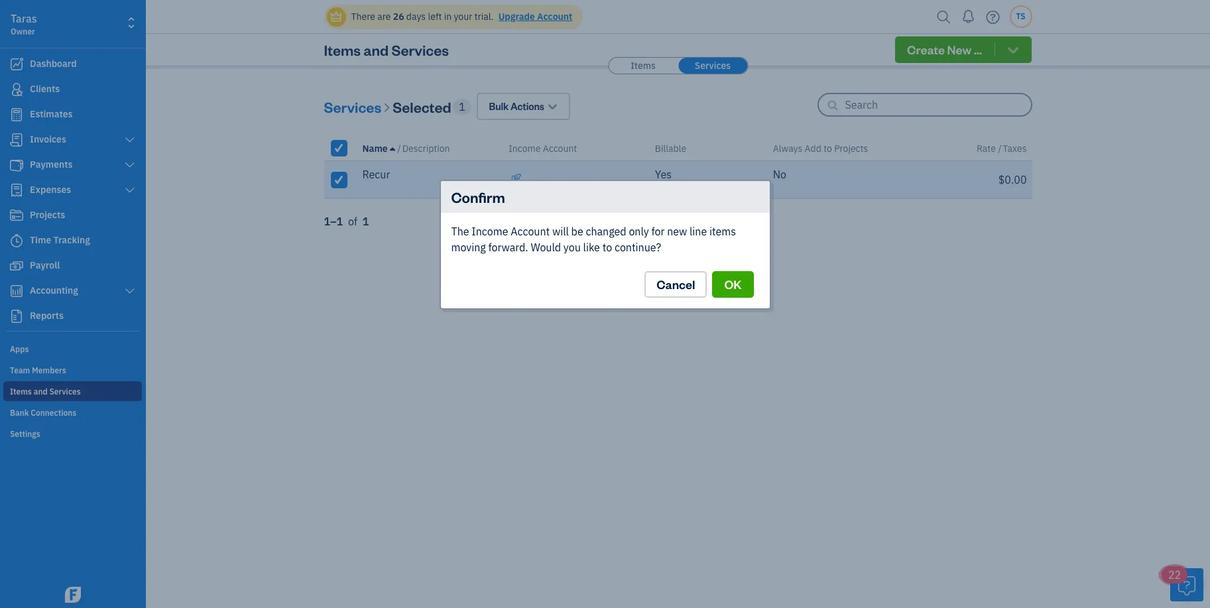 Task type: locate. For each thing, give the bounding box(es) containing it.
be
[[571, 224, 583, 238]]

2 horizontal spatial services
[[692, 216, 730, 228]]

billable link
[[655, 142, 686, 154]]

services for items and services
[[392, 40, 449, 59]]

rate
[[977, 142, 996, 154]]

timer image
[[9, 234, 25, 247]]

1 vertical spatial income
[[472, 224, 508, 238]]

1 horizontal spatial income
[[509, 142, 541, 154]]

income
[[509, 142, 541, 154], [472, 224, 508, 238]]

report image
[[9, 310, 25, 323]]

1 horizontal spatial services
[[392, 40, 449, 59]]

taxes
[[1003, 142, 1027, 154]]

moving
[[451, 240, 486, 254]]

1 vertical spatial services
[[324, 97, 381, 116]]

2 vertical spatial services
[[692, 216, 730, 228]]

to right 'like'
[[603, 240, 612, 254]]

1 right selected
[[459, 100, 465, 113]]

crown image
[[329, 10, 343, 24]]

you
[[564, 240, 581, 254]]

income account
[[509, 142, 577, 154]]

chevron large down image
[[124, 160, 136, 170], [124, 185, 136, 196], [124, 286, 136, 296]]

like
[[583, 240, 600, 254]]

to inside the income account will be changed only for new line items moving forward. would you like to continue?
[[603, 240, 612, 254]]

26
[[393, 11, 404, 23]]

1 / from the left
[[397, 142, 401, 154]]

bank connections image
[[10, 407, 142, 418]]

services
[[392, 40, 449, 59], [324, 97, 381, 116], [692, 216, 730, 228]]

/
[[397, 142, 401, 154], [998, 142, 1002, 154]]

3 chevron large down image from the top
[[124, 286, 136, 296]]

your
[[454, 11, 472, 23]]

view
[[626, 216, 648, 228]]

view archived services link
[[614, 212, 742, 233]]

1 chevron large down image from the top
[[124, 160, 136, 170]]

to right add
[[824, 142, 832, 154]]

1 right the of
[[363, 215, 369, 228]]

income inside the income account will be changed only for new line items moving forward. would you like to continue?
[[472, 224, 508, 238]]

2 vertical spatial chevron large down image
[[124, 286, 136, 296]]

services inside view archived services or deleted
[[692, 216, 730, 228]]

1 vertical spatial chevron large down image
[[124, 185, 136, 196]]

freshbooks image
[[62, 587, 84, 603]]

client image
[[9, 83, 25, 96]]

1
[[459, 100, 465, 113], [363, 215, 369, 228]]

dashboard image
[[9, 58, 25, 71]]

1 vertical spatial 1
[[363, 215, 369, 228]]

services up check image in the top left of the page
[[324, 97, 381, 116]]

to
[[824, 142, 832, 154], [603, 240, 612, 254]]

description link
[[402, 142, 450, 154]]

0 vertical spatial 1
[[459, 100, 465, 113]]

1 horizontal spatial /
[[998, 142, 1002, 154]]

check image
[[333, 141, 345, 155]]

chart image
[[9, 285, 25, 298]]

chevron large down image for the chart 'image'
[[124, 286, 136, 296]]

add
[[805, 142, 822, 154]]

payment image
[[9, 159, 25, 172]]

0 horizontal spatial services
[[324, 97, 381, 116]]

search image
[[933, 7, 955, 27]]

0 horizontal spatial income
[[472, 224, 508, 238]]

services up deleted at right
[[692, 216, 730, 228]]

chevron large down image for expense "image"
[[124, 185, 136, 196]]

main element
[[0, 0, 179, 608]]

there are 26 days left in your trial. upgrade account
[[351, 11, 573, 23]]

2 vertical spatial account
[[511, 224, 550, 238]]

would
[[531, 240, 561, 254]]

/ right rate
[[998, 142, 1002, 154]]

and
[[364, 40, 389, 59]]

name
[[362, 142, 388, 154]]

1 vertical spatial to
[[603, 240, 612, 254]]

ok
[[725, 276, 742, 291]]

services down days
[[392, 40, 449, 59]]

line
[[690, 224, 707, 238]]

0 horizontal spatial 1
[[363, 215, 369, 228]]

0 vertical spatial income
[[509, 142, 541, 154]]

upgrade
[[499, 11, 535, 23]]

go to help image
[[983, 7, 1004, 27]]

2 chevron large down image from the top
[[124, 185, 136, 196]]

billable
[[655, 142, 686, 154]]

services button
[[324, 96, 381, 117]]

2 / from the left
[[998, 142, 1002, 154]]

0 vertical spatial services
[[392, 40, 449, 59]]

0 vertical spatial to
[[824, 142, 832, 154]]

1 horizontal spatial 1
[[459, 100, 465, 113]]

there
[[351, 11, 375, 23]]

chevron large down image
[[124, 135, 136, 145]]

account
[[537, 11, 573, 23], [543, 142, 577, 154], [511, 224, 550, 238]]

/ right caretup icon
[[397, 142, 401, 154]]

changed
[[586, 224, 626, 238]]

0 vertical spatial chevron large down image
[[124, 160, 136, 170]]

for
[[652, 224, 665, 238]]

0 horizontal spatial /
[[397, 142, 401, 154]]

owner
[[11, 27, 35, 36]]

project image
[[9, 209, 25, 222]]

taras owner
[[11, 12, 37, 36]]

1 horizontal spatial to
[[824, 142, 832, 154]]

0 horizontal spatial to
[[603, 240, 612, 254]]



Task type: vqa. For each thing, say whether or not it's contained in the screenshot.
the Connections
no



Task type: describe. For each thing, give the bounding box(es) containing it.
confirm
[[451, 187, 505, 206]]

archived
[[650, 216, 690, 228]]

projects
[[834, 142, 868, 154]]

name link
[[362, 142, 397, 154]]

deleted link
[[668, 235, 699, 247]]

rate link
[[977, 142, 998, 154]]

the
[[451, 224, 469, 238]]

the income account will be changed only for new line items moving forward. would you like to continue?
[[451, 224, 736, 254]]

team members image
[[10, 365, 142, 375]]

view archived services or deleted
[[626, 216, 730, 247]]

of
[[348, 215, 357, 228]]

invoice image
[[9, 133, 25, 147]]

description
[[402, 142, 450, 154]]

new
[[667, 224, 687, 238]]

left
[[428, 11, 442, 23]]

cancel button
[[645, 271, 707, 297]]

money image
[[9, 259, 25, 273]]

0 vertical spatial account
[[537, 11, 573, 23]]

1–1
[[324, 215, 343, 228]]

caretup image
[[390, 143, 395, 154]]

or
[[657, 235, 665, 247]]

will
[[552, 224, 569, 238]]

apps image
[[10, 344, 142, 354]]

in
[[444, 11, 452, 23]]

always add to projects link
[[773, 142, 868, 154]]

cancel
[[657, 276, 695, 291]]

chevron large down image for payment icon
[[124, 160, 136, 170]]

income account link
[[509, 142, 577, 154]]

services for view archived services or deleted
[[692, 216, 730, 228]]

items
[[710, 224, 736, 238]]

always
[[773, 142, 803, 154]]

days
[[406, 11, 426, 23]]

trial.
[[475, 11, 494, 23]]

Search text field
[[845, 94, 1031, 115]]

ok button
[[713, 271, 754, 297]]

settings image
[[10, 428, 142, 439]]

expense image
[[9, 184, 25, 197]]

continue?
[[615, 240, 661, 254]]

estimate image
[[9, 108, 25, 121]]

forward.
[[488, 240, 528, 254]]

deleted
[[668, 235, 699, 247]]

upgrade account link
[[496, 11, 573, 23]]

1–1 of 1
[[324, 215, 369, 228]]

only
[[629, 224, 649, 238]]

1 vertical spatial account
[[543, 142, 577, 154]]

selected
[[393, 97, 451, 116]]

items and services
[[324, 40, 449, 59]]

taras
[[11, 12, 37, 25]]

rate / taxes
[[977, 142, 1027, 154]]

confirm dialog
[[0, 163, 1210, 325]]

account inside the income account will be changed only for new line items moving forward. would you like to continue?
[[511, 224, 550, 238]]

are
[[377, 11, 391, 23]]

always add to projects
[[773, 142, 868, 154]]

items and services image
[[10, 386, 142, 397]]

items
[[324, 40, 361, 59]]



